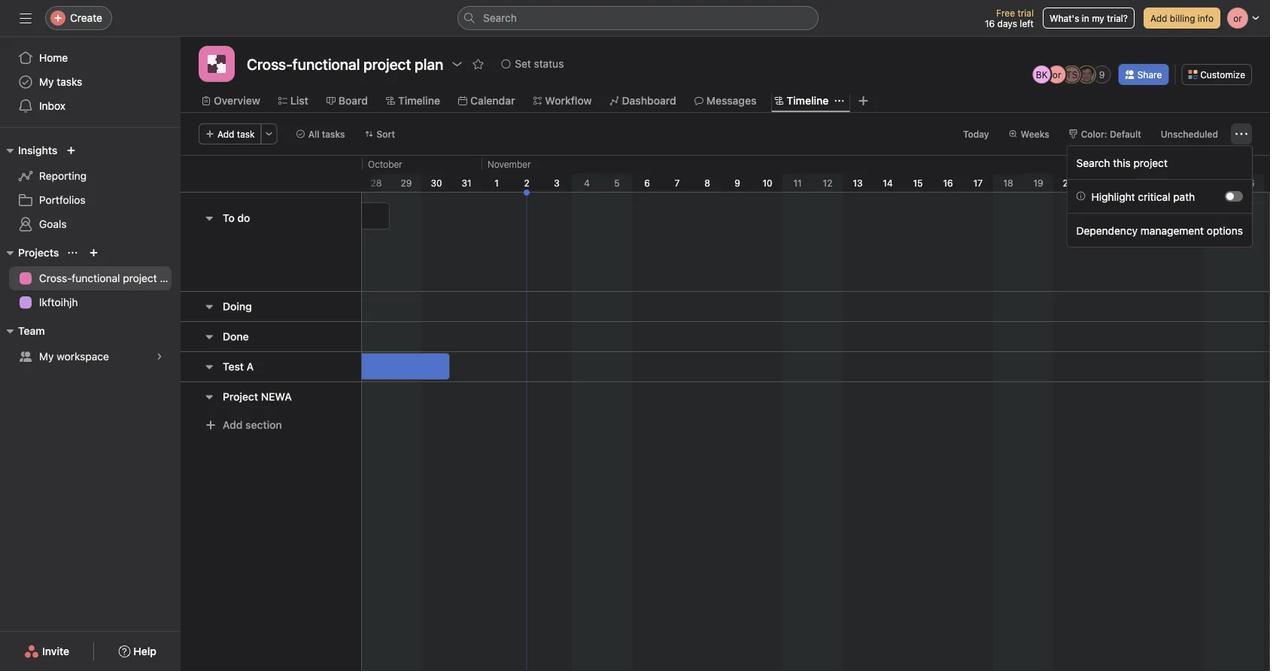 Task type: vqa. For each thing, say whether or not it's contained in the screenshot.
Dependency management options link
yes



Task type: locate. For each thing, give the bounding box(es) containing it.
16
[[985, 18, 995, 29], [943, 178, 953, 188]]

project inside search this project link
[[1134, 156, 1168, 169]]

cross- up the list link
[[247, 55, 293, 73]]

1 horizontal spatial timeline
[[787, 94, 829, 107]]

timeline link down project plan at the left of page
[[386, 93, 440, 109]]

add left billing
[[1151, 13, 1168, 23]]

timeline link left tab actions 'icon'
[[775, 93, 829, 109]]

search button
[[458, 6, 819, 30]]

2 vertical spatial add
[[223, 419, 243, 431]]

29
[[401, 178, 412, 188]]

cross- inside "projects" element
[[39, 272, 72, 285]]

goals
[[39, 218, 67, 230]]

17
[[974, 178, 983, 188]]

add inside button
[[1151, 13, 1168, 23]]

insights element
[[0, 137, 181, 239]]

create button
[[45, 6, 112, 30]]

1 vertical spatial my
[[39, 350, 54, 363]]

1 horizontal spatial project
[[1134, 156, 1168, 169]]

26
[[1244, 178, 1255, 188]]

set
[[515, 58, 531, 70]]

1 vertical spatial 9
[[735, 178, 741, 188]]

my inside global element
[[39, 76, 54, 88]]

management
[[1141, 224, 1204, 237]]

0 horizontal spatial search
[[483, 12, 517, 24]]

calendar link
[[458, 93, 515, 109]]

trial?
[[1107, 13, 1128, 23]]

color:
[[1081, 129, 1108, 139]]

global element
[[0, 37, 181, 127]]

all
[[308, 129, 319, 139]]

1 vertical spatial search
[[1077, 156, 1111, 169]]

1 horizontal spatial functional
[[293, 55, 360, 73]]

9
[[1100, 69, 1105, 80], [735, 178, 741, 188]]

messages
[[707, 94, 757, 107]]

tasks for all tasks
[[322, 129, 345, 139]]

add down project
[[223, 419, 243, 431]]

13
[[853, 178, 863, 188]]

search inside button
[[483, 12, 517, 24]]

do
[[237, 212, 250, 224]]

19
[[1034, 178, 1044, 188]]

project
[[1134, 156, 1168, 169], [123, 272, 157, 285]]

overview
[[214, 94, 260, 107]]

6
[[644, 178, 650, 188]]

critical
[[1138, 190, 1171, 203]]

search
[[483, 12, 517, 24], [1077, 156, 1111, 169]]

reporting link
[[9, 164, 172, 188]]

0 horizontal spatial cross-
[[39, 272, 72, 285]]

tasks right all
[[322, 129, 345, 139]]

1 vertical spatial tasks
[[322, 129, 345, 139]]

my down team
[[39, 350, 54, 363]]

timeline for 2nd timeline link from left
[[787, 94, 829, 107]]

cross-functional project plan link
[[9, 266, 181, 291]]

board
[[339, 94, 368, 107]]

2 my from the top
[[39, 350, 54, 363]]

9 left 10
[[735, 178, 741, 188]]

project left plan
[[123, 272, 157, 285]]

1 horizontal spatial search
[[1077, 156, 1111, 169]]

goals link
[[9, 212, 172, 236]]

0 vertical spatial tasks
[[57, 76, 82, 88]]

1 vertical spatial functional
[[72, 272, 120, 285]]

cross- for cross-functional project plan
[[39, 272, 72, 285]]

timeline left tab actions 'icon'
[[787, 94, 829, 107]]

2
[[524, 178, 530, 188]]

0 vertical spatial search
[[483, 12, 517, 24]]

tasks down home
[[57, 76, 82, 88]]

november
[[488, 159, 531, 169]]

this
[[1113, 156, 1131, 169]]

add billing info button
[[1144, 8, 1221, 29]]

portfolios
[[39, 194, 86, 206]]

unscheduled
[[1161, 129, 1219, 139]]

or
[[1053, 69, 1062, 80]]

add tab image
[[858, 95, 870, 107]]

24
[[1184, 178, 1195, 188]]

1 vertical spatial add
[[218, 129, 234, 139]]

projects
[[18, 247, 59, 259]]

done button
[[223, 323, 249, 350]]

0 vertical spatial add
[[1151, 13, 1168, 23]]

cross-functional project plan
[[247, 55, 444, 73]]

workflow
[[545, 94, 592, 107]]

workspace
[[57, 350, 109, 363]]

18
[[1004, 178, 1014, 188]]

workflow link
[[533, 93, 592, 109]]

add
[[1151, 13, 1168, 23], [218, 129, 234, 139], [223, 419, 243, 431]]

add for add billing info
[[1151, 13, 1168, 23]]

functional inside cross-functional project plan link
[[72, 272, 120, 285]]

project up "23"
[[1134, 156, 1168, 169]]

insights
[[18, 144, 57, 157]]

0 vertical spatial 9
[[1100, 69, 1105, 80]]

0 horizontal spatial timeline link
[[386, 93, 440, 109]]

test a button
[[223, 353, 254, 380]]

add to starred image
[[472, 58, 484, 70]]

9 right ja
[[1100, 69, 1105, 80]]

timeline down project plan at the left of page
[[398, 94, 440, 107]]

search for search
[[483, 12, 517, 24]]

1 horizontal spatial tasks
[[322, 129, 345, 139]]

hide sidebar image
[[20, 12, 32, 24]]

0 horizontal spatial functional
[[72, 272, 120, 285]]

insights button
[[0, 142, 57, 160]]

collapse task list for the section doing image
[[203, 301, 215, 313]]

2 timeline from the left
[[787, 94, 829, 107]]

cross-
[[247, 55, 293, 73], [39, 272, 72, 285]]

more actions image
[[265, 129, 274, 138]]

16 right the 15
[[943, 178, 953, 188]]

1 timeline from the left
[[398, 94, 440, 107]]

0 vertical spatial project
[[1134, 156, 1168, 169]]

1 horizontal spatial 16
[[985, 18, 995, 29]]

my up inbox
[[39, 76, 54, 88]]

1 my from the top
[[39, 76, 54, 88]]

1 horizontal spatial timeline link
[[775, 93, 829, 109]]

path
[[1174, 190, 1196, 203]]

project inside cross-functional project plan link
[[123, 272, 157, 285]]

0 vertical spatial functional
[[293, 55, 360, 73]]

test a
[[223, 361, 254, 373]]

search up add to starred image
[[483, 12, 517, 24]]

16 left days
[[985, 18, 995, 29]]

functional for project
[[72, 272, 120, 285]]

color: default button
[[1063, 123, 1149, 145]]

tasks inside global element
[[57, 76, 82, 88]]

home link
[[9, 46, 172, 70]]

my
[[1092, 13, 1105, 23]]

cross- up lkftoihjh
[[39, 272, 72, 285]]

1 vertical spatial 16
[[943, 178, 953, 188]]

help
[[133, 645, 157, 658]]

default
[[1110, 129, 1142, 139]]

1 vertical spatial project
[[123, 272, 157, 285]]

functional up "lkftoihjh" link
[[72, 272, 120, 285]]

0 vertical spatial cross-
[[247, 55, 293, 73]]

0 horizontal spatial tasks
[[57, 76, 82, 88]]

4
[[584, 178, 590, 188]]

today button
[[957, 123, 996, 145]]

overview link
[[202, 93, 260, 109]]

add left task
[[218, 129, 234, 139]]

0 horizontal spatial project
[[123, 272, 157, 285]]

teams element
[[0, 318, 181, 372]]

team button
[[0, 322, 45, 340]]

0 horizontal spatial 9
[[735, 178, 741, 188]]

functional
[[293, 55, 360, 73], [72, 272, 120, 285]]

functional up board link
[[293, 55, 360, 73]]

dashboard link
[[610, 93, 676, 109]]

team
[[18, 325, 45, 337]]

0 vertical spatial 16
[[985, 18, 995, 29]]

unscheduled button
[[1155, 123, 1225, 145]]

1 horizontal spatial cross-
[[247, 55, 293, 73]]

projects element
[[0, 239, 181, 318]]

tasks inside dropdown button
[[322, 129, 345, 139]]

1 vertical spatial cross-
[[39, 272, 72, 285]]

0 vertical spatial my
[[39, 76, 54, 88]]

cross-functional project plan
[[39, 272, 181, 285]]

collapse task list for the section done image
[[203, 331, 215, 343]]

customize
[[1201, 69, 1246, 80]]

see details, my workspace image
[[155, 352, 164, 361]]

0 horizontal spatial timeline
[[398, 94, 440, 107]]

sort button
[[358, 123, 402, 145]]

add task
[[218, 129, 255, 139]]

share button
[[1119, 64, 1169, 85]]

bk
[[1036, 69, 1048, 80]]

my tasks
[[39, 76, 82, 88]]

days
[[998, 18, 1018, 29]]

my inside teams element
[[39, 350, 54, 363]]

my tasks link
[[9, 70, 172, 94]]

search up 21
[[1077, 156, 1111, 169]]

reporting
[[39, 170, 87, 182]]

puzzle image
[[208, 55, 226, 73]]

weeks button
[[1002, 123, 1057, 145]]



Task type: describe. For each thing, give the bounding box(es) containing it.
highlight
[[1092, 190, 1136, 203]]

0 horizontal spatial 16
[[943, 178, 953, 188]]

list link
[[278, 93, 308, 109]]

plan
[[160, 272, 181, 285]]

what's in my trial?
[[1050, 13, 1128, 23]]

to do button
[[223, 205, 250, 232]]

collapse task list for the section test a image
[[203, 361, 215, 373]]

today
[[963, 129, 989, 139]]

7
[[675, 178, 680, 188]]

list
[[290, 94, 308, 107]]

set status button
[[495, 53, 571, 75]]

inbox link
[[9, 94, 172, 118]]

lkftoihjh link
[[9, 291, 172, 315]]

highlight critical path
[[1092, 190, 1196, 203]]

add section
[[223, 419, 282, 431]]

dependency management options link
[[1068, 217, 1253, 244]]

2 timeline link from the left
[[775, 93, 829, 109]]

what's in my trial? button
[[1043, 8, 1135, 29]]

more actions image
[[1236, 128, 1248, 140]]

color: default
[[1081, 129, 1142, 139]]

free trial 16 days left
[[985, 8, 1034, 29]]

project newa button
[[223, 384, 292, 411]]

search list box
[[458, 6, 819, 30]]

highlight critical path link
[[1068, 183, 1253, 210]]

31
[[462, 178, 472, 188]]

add for add task
[[218, 129, 234, 139]]

share
[[1138, 69, 1162, 80]]

3
[[554, 178, 560, 188]]

add billing info
[[1151, 13, 1214, 23]]

28
[[371, 178, 382, 188]]

all tasks
[[308, 129, 345, 139]]

help button
[[109, 638, 166, 665]]

11
[[794, 178, 802, 188]]

collapse task list for the section project newa image
[[203, 391, 215, 403]]

billing
[[1170, 13, 1196, 23]]

12
[[823, 178, 833, 188]]

21
[[1094, 178, 1104, 188]]

tab actions image
[[835, 96, 844, 105]]

project for functional
[[123, 272, 157, 285]]

a
[[247, 361, 254, 373]]

ja
[[1083, 69, 1092, 80]]

messages link
[[695, 93, 757, 109]]

free
[[997, 8, 1015, 18]]

new project or portfolio image
[[89, 248, 98, 257]]

home
[[39, 52, 68, 64]]

30
[[431, 178, 442, 188]]

16 inside "free trial 16 days left"
[[985, 18, 995, 29]]

14
[[883, 178, 893, 188]]

section
[[245, 419, 282, 431]]

1 horizontal spatial 9
[[1100, 69, 1105, 80]]

invite
[[42, 645, 69, 658]]

23
[[1154, 178, 1165, 188]]

5
[[614, 178, 620, 188]]

portfolios link
[[9, 188, 172, 212]]

project for this
[[1134, 156, 1168, 169]]

dashboard
[[622, 94, 676, 107]]

inbox
[[39, 100, 66, 112]]

22
[[1124, 178, 1135, 188]]

1 timeline link from the left
[[386, 93, 440, 109]]

newa
[[261, 391, 292, 403]]

1
[[495, 178, 499, 188]]

project plan
[[364, 55, 444, 73]]

weeks
[[1021, 129, 1050, 139]]

search this project link
[[1068, 149, 1253, 176]]

add for add section
[[223, 419, 243, 431]]

my workspace link
[[9, 345, 172, 369]]

add section button
[[199, 412, 288, 439]]

dependency management options
[[1077, 224, 1243, 237]]

my for my workspace
[[39, 350, 54, 363]]

doing button
[[223, 293, 252, 320]]

customize button
[[1182, 64, 1253, 85]]

project newa
[[223, 391, 292, 403]]

project
[[223, 391, 258, 403]]

show options, current sort, top image
[[68, 248, 77, 257]]

15
[[913, 178, 923, 188]]

show options image
[[451, 58, 463, 70]]

projects button
[[0, 244, 59, 262]]

timeline for 1st timeline link from the left
[[398, 94, 440, 107]]

search for search this project
[[1077, 156, 1111, 169]]

new image
[[67, 146, 76, 155]]

in
[[1082, 13, 1090, 23]]

set status
[[515, 58, 564, 70]]

sort
[[377, 129, 395, 139]]

collapse task list for the section to do image
[[203, 212, 215, 224]]

functional for project plan
[[293, 55, 360, 73]]

doing
[[223, 300, 252, 313]]

to do
[[223, 212, 250, 224]]

lkftoihjh
[[39, 296, 78, 309]]

my for my tasks
[[39, 76, 54, 88]]

info
[[1198, 13, 1214, 23]]

done
[[223, 330, 249, 343]]

tasks for my tasks
[[57, 76, 82, 88]]

calendar
[[470, 94, 515, 107]]

8
[[705, 178, 710, 188]]

cross- for cross-functional project plan
[[247, 55, 293, 73]]

search this project
[[1077, 156, 1168, 169]]

my workspace
[[39, 350, 109, 363]]

to
[[223, 212, 235, 224]]



